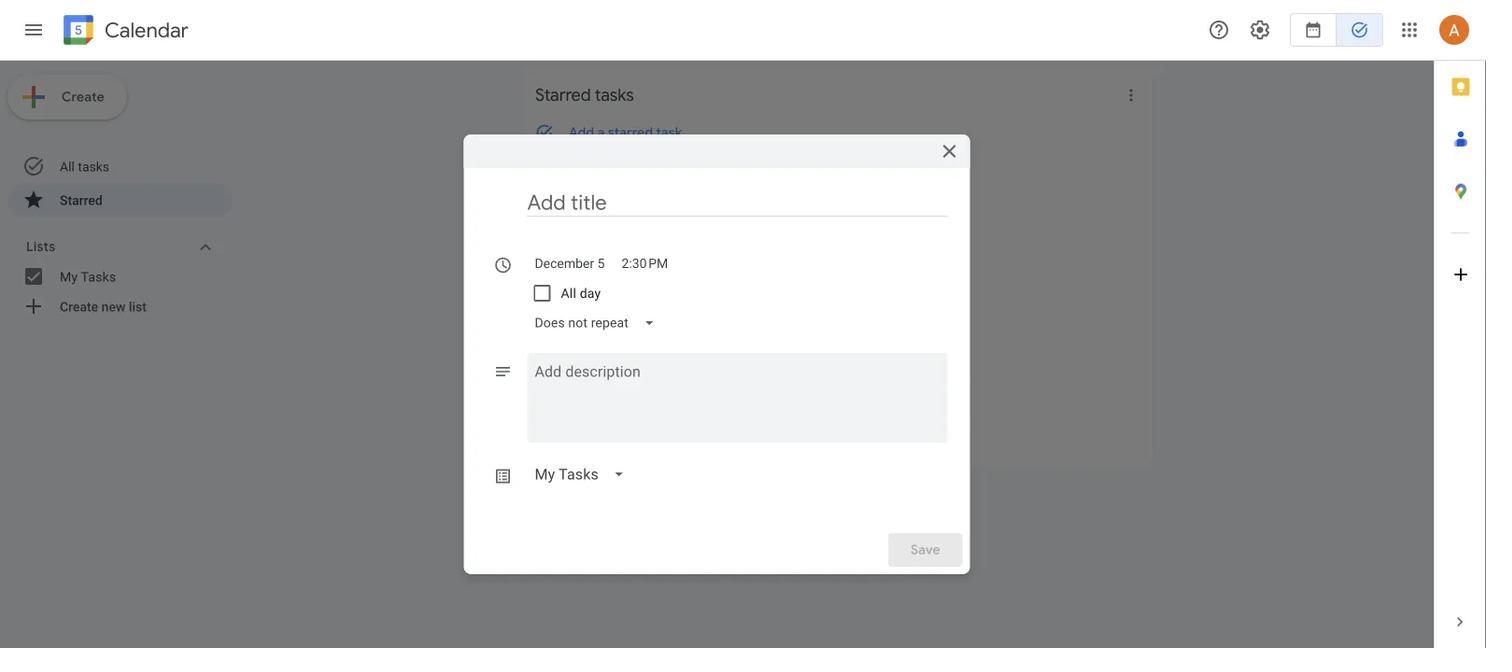 Task type: describe. For each thing, give the bounding box(es) containing it.
date_range button
[[1290, 7, 1337, 52]]

tasks sidebar image
[[22, 19, 45, 41]]

calendar element
[[60, 11, 189, 52]]

support menu image
[[1208, 19, 1230, 41]]

calendar heading
[[101, 17, 189, 43]]



Task type: locate. For each thing, give the bounding box(es) containing it.
settings menu image
[[1249, 19, 1271, 41]]

task_alt
[[1350, 21, 1369, 39]]

calendar
[[105, 17, 189, 43]]

date_range
[[1304, 21, 1323, 39]]

tab list
[[1435, 61, 1486, 596]]

task_alt button
[[1337, 7, 1383, 52]]



Task type: vqa. For each thing, say whether or not it's contained in the screenshot.
'Calendar' element
yes



